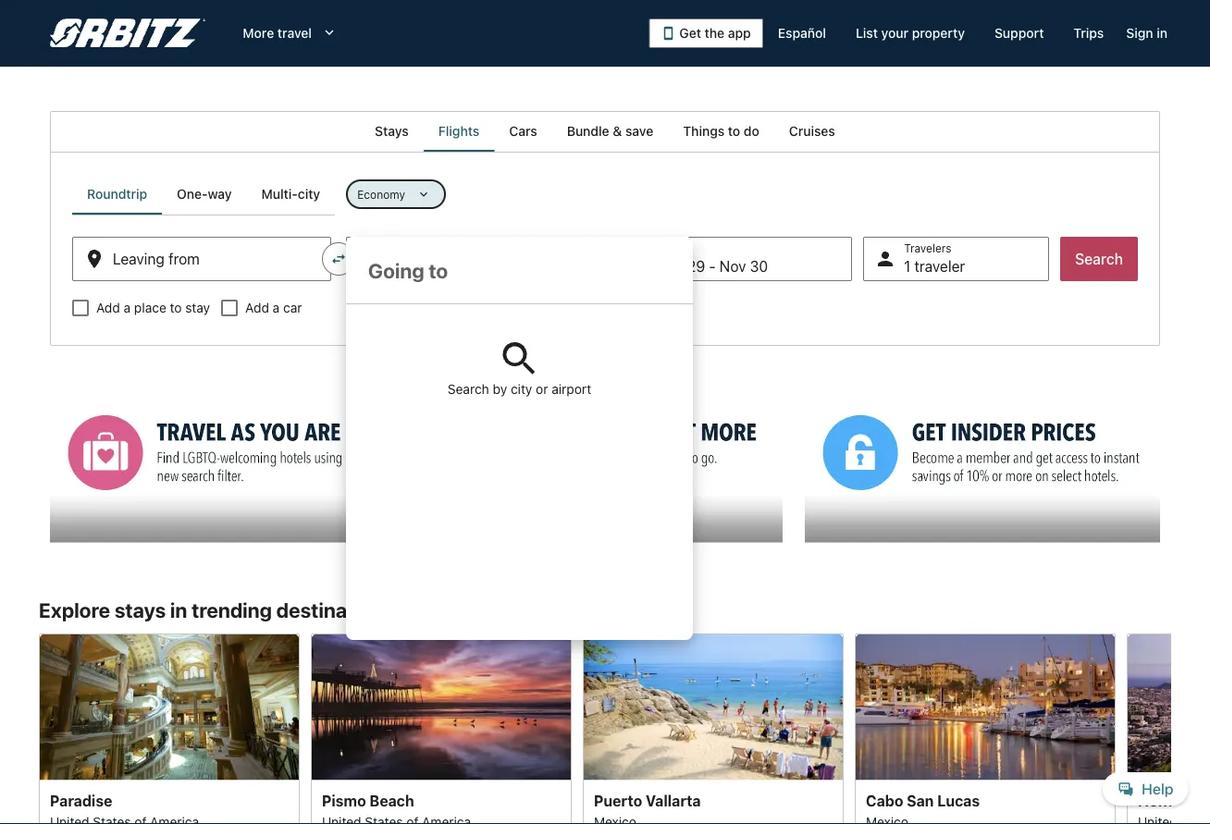 Task type: vqa. For each thing, say whether or not it's contained in the screenshot.
Roundtrip Link
yes



Task type: locate. For each thing, give the bounding box(es) containing it.
list
[[856, 25, 878, 41]]

1 horizontal spatial search
[[1075, 250, 1123, 268]]

or
[[536, 382, 548, 397]]

nov left 29
[[657, 258, 684, 275]]

explore stays in trending destinations
[[39, 598, 394, 622]]

get the app
[[680, 25, 751, 41]]

1 horizontal spatial in
[[1157, 25, 1168, 41]]

1 horizontal spatial a
[[273, 300, 280, 316]]

0 horizontal spatial add
[[96, 300, 120, 316]]

more travel button
[[228, 17, 352, 50]]

las vegas featuring interior views image
[[39, 633, 300, 780]]

cabo san lucas
[[866, 792, 980, 809]]

to
[[728, 124, 740, 139], [170, 300, 182, 316]]

honolulu
[[1138, 792, 1202, 809]]

pismo beach
[[322, 792, 414, 809]]

nov
[[657, 258, 684, 275], [720, 258, 746, 275]]

get the app link
[[649, 19, 763, 48]]

1 vertical spatial tab list
[[72, 174, 335, 215]]

0 horizontal spatial a
[[124, 300, 131, 316]]

nov right -
[[720, 258, 746, 275]]

travel
[[277, 25, 312, 41]]

tab list containing roundtrip
[[72, 174, 335, 215]]

1 vertical spatial city
[[511, 382, 532, 397]]

in inside main content
[[170, 598, 187, 622]]

list your property link
[[841, 17, 980, 50]]

2 add from the left
[[245, 300, 269, 316]]

more
[[243, 25, 274, 41]]

traveler
[[915, 258, 965, 275]]

puerto
[[594, 792, 642, 809]]

1 vertical spatial to
[[170, 300, 182, 316]]

in
[[1157, 25, 1168, 41], [170, 598, 187, 622]]

1 a from the left
[[124, 300, 131, 316]]

city left economy
[[298, 186, 320, 202]]

add for add a place to stay
[[96, 300, 120, 316]]

0 vertical spatial search
[[1075, 250, 1123, 268]]

support
[[995, 25, 1044, 41]]

search by city or airport
[[448, 382, 591, 397]]

to left do
[[728, 124, 740, 139]]

stays
[[115, 598, 166, 622]]

city
[[298, 186, 320, 202], [511, 382, 532, 397]]

search
[[1075, 250, 1123, 268], [448, 382, 489, 397]]

paradise
[[50, 792, 112, 809]]

0 horizontal spatial city
[[298, 186, 320, 202]]

a left place
[[124, 300, 131, 316]]

0 horizontal spatial in
[[170, 598, 187, 622]]

0 vertical spatial in
[[1157, 25, 1168, 41]]

a
[[124, 300, 131, 316], [273, 300, 280, 316]]

more travel
[[243, 25, 312, 41]]

1 horizontal spatial to
[[728, 124, 740, 139]]

trending
[[192, 598, 272, 622]]

to left stay
[[170, 300, 182, 316]]

your
[[881, 25, 909, 41]]

san
[[907, 792, 934, 809]]

1 horizontal spatial add
[[245, 300, 269, 316]]

add left car in the left top of the page
[[245, 300, 269, 316]]

0 horizontal spatial search
[[448, 382, 489, 397]]

pismo
[[322, 792, 366, 809]]

0 horizontal spatial nov
[[657, 258, 684, 275]]

app
[[728, 25, 751, 41]]

search inside button
[[1075, 250, 1123, 268]]

economy
[[357, 188, 405, 201]]

get
[[680, 25, 701, 41]]

español button
[[763, 17, 841, 50]]

0 vertical spatial to
[[728, 124, 740, 139]]

add
[[96, 300, 120, 316], [245, 300, 269, 316]]

trips
[[1074, 25, 1104, 41]]

stays
[[375, 124, 409, 139]]

add left place
[[96, 300, 120, 316]]

search for search by city or airport
[[448, 382, 489, 397]]

0 horizontal spatial to
[[170, 300, 182, 316]]

multi-
[[261, 186, 298, 202]]

1 add from the left
[[96, 300, 120, 316]]

tab list containing stays
[[50, 111, 1160, 152]]

1 vertical spatial search
[[448, 382, 489, 397]]

search for search
[[1075, 250, 1123, 268]]

a left car in the left top of the page
[[273, 300, 280, 316]]

lucas
[[938, 792, 980, 809]]

1 horizontal spatial city
[[511, 382, 532, 397]]

0 vertical spatial tab list
[[50, 111, 1160, 152]]

explore stays in trending destinations main content
[[0, 111, 1210, 824]]

tab list
[[50, 111, 1160, 152], [72, 174, 335, 215]]

stay
[[185, 300, 210, 316]]

0 vertical spatial city
[[298, 186, 320, 202]]

do
[[744, 124, 759, 139]]

nov 29 - nov 30
[[657, 258, 768, 275]]

in right stays
[[170, 598, 187, 622]]

1 horizontal spatial nov
[[720, 258, 746, 275]]

cabo
[[866, 792, 903, 809]]

city left "or"
[[511, 382, 532, 397]]

support link
[[980, 17, 1059, 50]]

nov 29 - nov 30 button
[[616, 237, 852, 281]]

in right sign
[[1157, 25, 1168, 41]]

flights
[[438, 124, 480, 139]]

save
[[625, 124, 654, 139]]

1 vertical spatial in
[[170, 598, 187, 622]]

2 nov from the left
[[720, 258, 746, 275]]

car
[[283, 300, 302, 316]]

2 a from the left
[[273, 300, 280, 316]]

multi-city link
[[247, 174, 335, 215]]

puerto vallarta showing a beach, general coastal views and kayaking or canoeing image
[[583, 633, 844, 780]]

&
[[613, 124, 622, 139]]

sign in
[[1126, 25, 1168, 41]]

add a place to stay
[[96, 300, 210, 316]]



Task type: describe. For each thing, give the bounding box(es) containing it.
things to do link
[[668, 111, 774, 152]]

the
[[705, 25, 725, 41]]

roundtrip link
[[72, 174, 162, 215]]

cars link
[[494, 111, 552, 152]]

explore
[[39, 598, 110, 622]]

sign
[[1126, 25, 1153, 41]]

Going to text field
[[346, 237, 693, 303]]

economy button
[[346, 180, 446, 209]]

way
[[208, 186, 232, 202]]

by
[[493, 382, 507, 397]]

city inside tab list
[[298, 186, 320, 202]]

search button
[[1060, 237, 1138, 281]]

things to do
[[683, 124, 759, 139]]

airport
[[552, 382, 591, 397]]

stays link
[[360, 111, 424, 152]]

vallarta
[[646, 792, 701, 809]]

one-
[[177, 186, 208, 202]]

30
[[750, 258, 768, 275]]

add a car
[[245, 300, 302, 316]]

a for car
[[273, 300, 280, 316]]

1 traveler
[[904, 258, 965, 275]]

things
[[683, 124, 725, 139]]

bundle & save link
[[552, 111, 668, 152]]

show previous card image
[[28, 726, 50, 748]]

makiki - lower punchbowl - tantalus showing landscape views, a sunset and a city image
[[1127, 633, 1210, 780]]

cruises
[[789, 124, 835, 139]]

29
[[687, 258, 705, 275]]

beach
[[370, 792, 414, 809]]

a for place
[[124, 300, 131, 316]]

1 nov from the left
[[657, 258, 684, 275]]

one-way link
[[162, 174, 247, 215]]

1 traveler button
[[863, 237, 1049, 281]]

in inside dropdown button
[[1157, 25, 1168, 41]]

to inside tab list
[[728, 124, 740, 139]]

add for add a car
[[245, 300, 269, 316]]

orbitz logo image
[[50, 19, 206, 48]]

marina cabo san lucas which includes a marina, a coastal town and night scenes image
[[855, 633, 1116, 780]]

show next card image
[[1160, 726, 1182, 748]]

destinations
[[276, 598, 394, 622]]

cruises link
[[774, 111, 850, 152]]

español
[[778, 25, 826, 41]]

1
[[904, 258, 911, 275]]

bundle & save
[[567, 124, 654, 139]]

puerto vallarta
[[594, 792, 701, 809]]

one-way
[[177, 186, 232, 202]]

cars
[[509, 124, 537, 139]]

trips link
[[1059, 17, 1119, 50]]

download the app button image
[[661, 26, 676, 41]]

place
[[134, 300, 166, 316]]

sign in button
[[1119, 17, 1175, 50]]

-
[[709, 258, 716, 275]]

property
[[912, 25, 965, 41]]

multi-city
[[261, 186, 320, 202]]

roundtrip
[[87, 186, 147, 202]]

pismo beach featuring a sunset, views and tropical scenes image
[[311, 633, 572, 780]]

flights link
[[424, 111, 494, 152]]

list your property
[[856, 25, 965, 41]]

swap origin and destination values image
[[330, 251, 347, 267]]

bundle
[[567, 124, 609, 139]]



